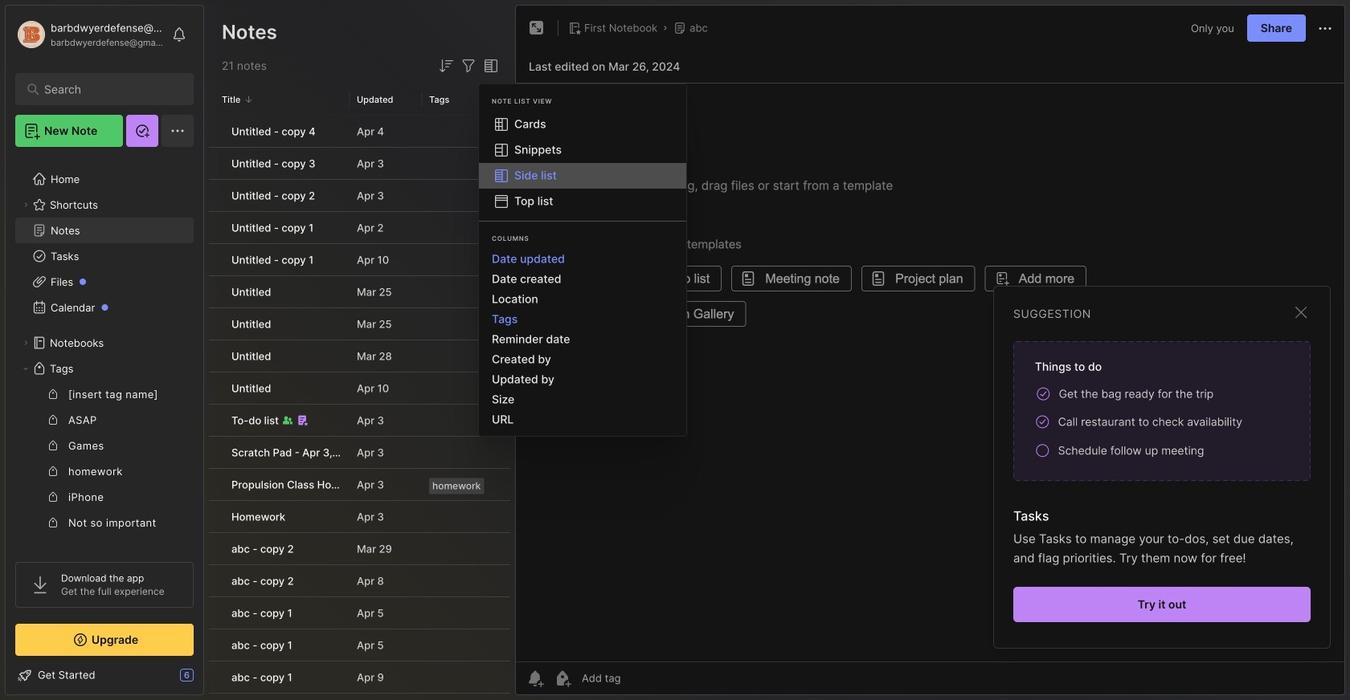 Task type: vqa. For each thing, say whether or not it's contained in the screenshot.
Add tag field
yes



Task type: describe. For each thing, give the bounding box(es) containing it.
Search text field
[[44, 82, 172, 97]]

add a reminder image
[[526, 670, 545, 689]]

expand notebooks image
[[21, 338, 31, 348]]

note window element
[[515, 5, 1346, 700]]

expand note image
[[527, 18, 547, 38]]

1 dropdown list menu from the top
[[479, 112, 686, 215]]

2 dropdown list menu from the top
[[479, 249, 686, 430]]

View options field
[[478, 56, 501, 76]]

add tag image
[[553, 670, 572, 689]]

expand tags image
[[21, 364, 31, 374]]

Add tag field
[[580, 672, 701, 686]]

Add filters field
[[459, 56, 478, 76]]

More actions field
[[1316, 18, 1335, 38]]

Account field
[[15, 18, 164, 51]]



Task type: locate. For each thing, give the bounding box(es) containing it.
0 vertical spatial dropdown list menu
[[479, 112, 686, 215]]

click to collapse image
[[203, 671, 215, 690]]

cell
[[209, 116, 222, 147], [209, 148, 222, 179], [209, 180, 222, 211], [209, 212, 222, 244], [209, 244, 222, 276], [209, 277, 222, 308], [209, 309, 222, 340], [209, 341, 222, 372], [209, 373, 222, 404], [209, 405, 222, 436], [209, 437, 222, 469], [209, 469, 222, 501], [209, 502, 222, 533], [209, 534, 222, 565], [209, 566, 222, 597], [209, 598, 222, 629], [209, 630, 222, 662], [209, 662, 222, 694], [350, 695, 423, 701], [423, 695, 510, 701]]

Note Editor text field
[[516, 83, 1345, 662]]

tree inside main element
[[6, 157, 203, 701]]

1 vertical spatial dropdown list menu
[[479, 249, 686, 430]]

Sort options field
[[436, 56, 456, 76]]

group inside main element
[[15, 382, 194, 701]]

main element
[[0, 0, 209, 701]]

group
[[15, 382, 194, 701]]

menu item
[[479, 163, 686, 189]]

dropdown list menu
[[479, 112, 686, 215], [479, 249, 686, 430]]

row group
[[209, 116, 510, 701]]

Help and Learning task checklist field
[[6, 663, 203, 689]]

None search field
[[44, 80, 172, 99]]

none search field inside main element
[[44, 80, 172, 99]]

add filters image
[[459, 56, 478, 76]]

more actions image
[[1316, 19, 1335, 38]]

tree
[[6, 157, 203, 701]]



